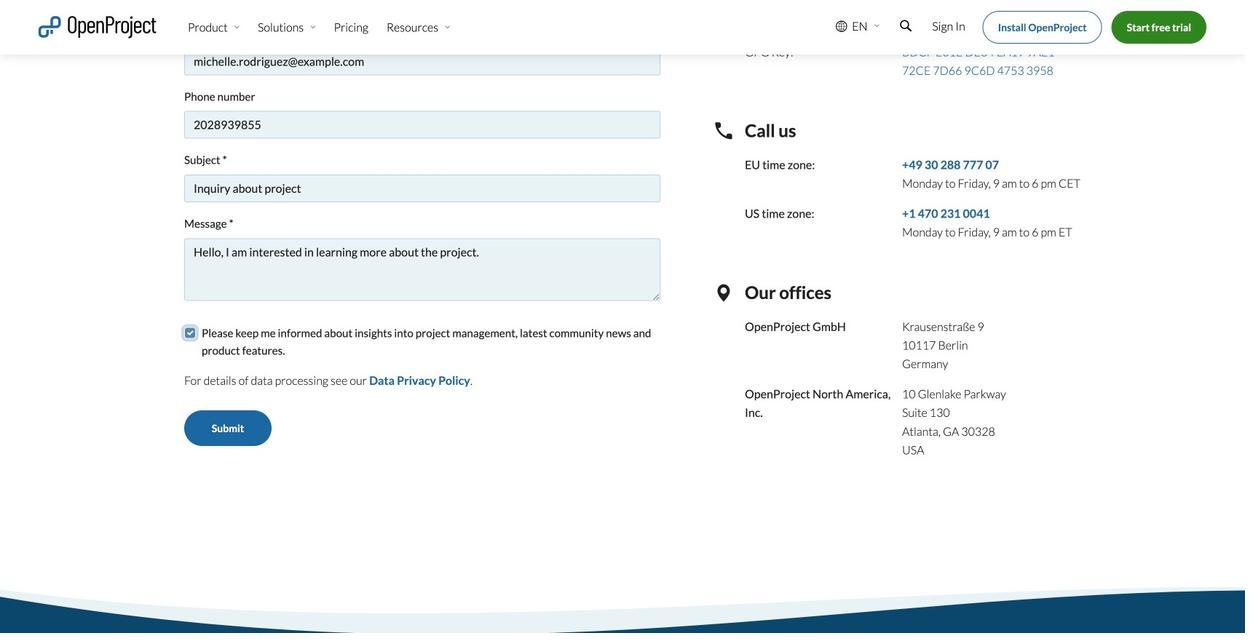 Task type: describe. For each thing, give the bounding box(es) containing it.
search image
[[898, 19, 914, 33]]



Task type: locate. For each thing, give the bounding box(es) containing it.
None email field
[[184, 48, 661, 75]]

None checkbox
[[184, 327, 196, 339]]

site element
[[36, 0, 1209, 55]]

None text field
[[184, 0, 661, 12], [184, 238, 661, 301], [184, 0, 661, 12], [184, 238, 661, 301]]

globe image
[[834, 19, 850, 33]]

None telephone field
[[184, 111, 661, 139]]

None text field
[[184, 175, 661, 202]]

openproject start image
[[36, 15, 158, 40]]



